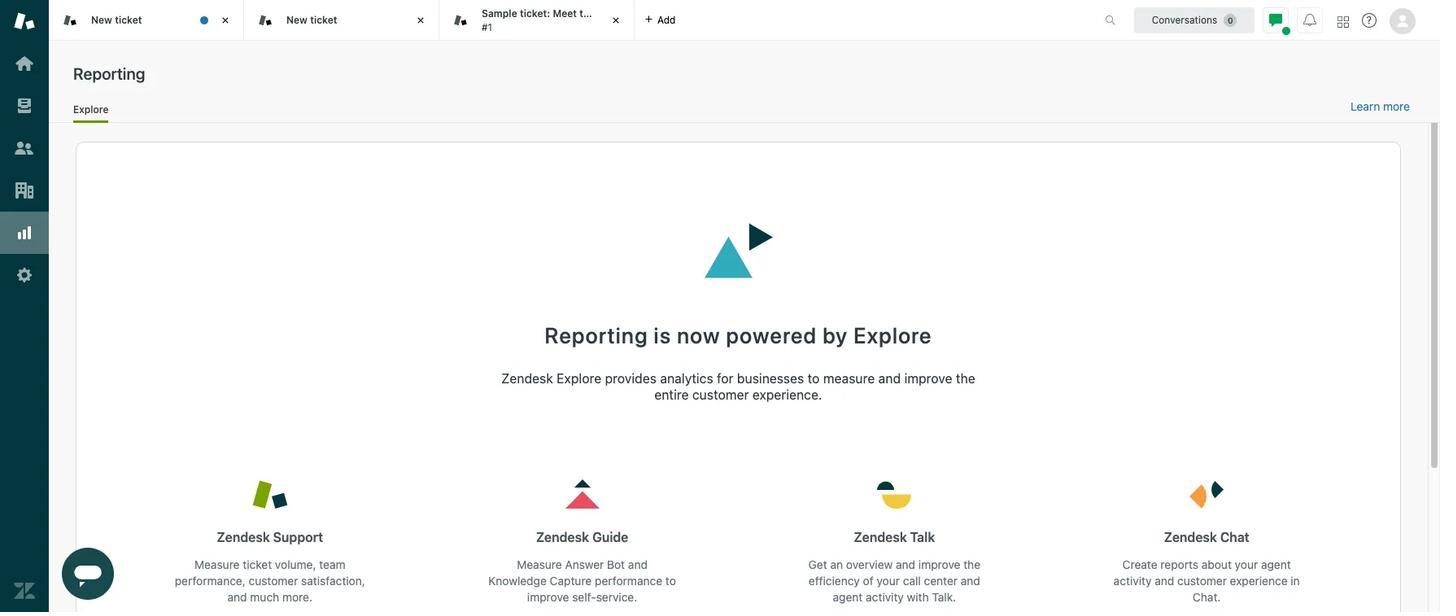 Task type: vqa. For each thing, say whether or not it's contained in the screenshot.


Task type: locate. For each thing, give the bounding box(es) containing it.
add button
[[635, 0, 686, 40]]

2 new from the left
[[286, 14, 308, 26]]

your right of
[[877, 574, 900, 587]]

new for second new ticket tab
[[286, 14, 308, 26]]

ticket:
[[520, 7, 550, 20]]

learn
[[1351, 99, 1381, 113]]

to inside measure answer bot and knowledge capture performance to improve self-service.
[[666, 574, 676, 587]]

to
[[808, 371, 820, 385], [666, 574, 676, 587]]

tab
[[439, 0, 635, 41]]

activity inside get an overview and improve the efficiency of your call center and agent activity with talk.
[[866, 590, 904, 604]]

and down reports
[[1155, 574, 1175, 587]]

to up experience.
[[808, 371, 820, 385]]

close image for second new ticket tab
[[413, 12, 429, 28]]

0 vertical spatial agent
[[1261, 557, 1291, 571]]

1 horizontal spatial to
[[808, 371, 820, 385]]

button displays agent's chat status as online. image
[[1270, 13, 1283, 26]]

improve inside get an overview and improve the efficiency of your call center and agent activity with talk.
[[919, 557, 961, 571]]

0 horizontal spatial measure
[[195, 557, 240, 571]]

customer up much
[[249, 574, 298, 587]]

1 close image from the left
[[413, 12, 429, 28]]

0 vertical spatial to
[[808, 371, 820, 385]]

new ticket tab
[[49, 0, 244, 41], [244, 0, 439, 41]]

improve
[[905, 371, 953, 385], [919, 557, 961, 571], [527, 590, 569, 604]]

measure up knowledge
[[517, 557, 562, 571]]

improve right measure
[[905, 371, 953, 385]]

sample ticket: meet the ticket #1
[[482, 7, 625, 33]]

0 horizontal spatial agent
[[833, 590, 863, 604]]

and inside measure ticket volume, team performance, customer satisfaction, and much more.
[[228, 590, 247, 604]]

center
[[924, 574, 958, 587]]

new right close image
[[286, 14, 308, 26]]

ticket
[[598, 7, 625, 20], [115, 14, 142, 26], [310, 14, 337, 26], [243, 557, 272, 571]]

customer
[[693, 387, 749, 402], [249, 574, 298, 587], [1178, 574, 1227, 587]]

more.
[[282, 590, 313, 604]]

learn more
[[1351, 99, 1410, 113]]

an
[[831, 557, 843, 571]]

and
[[879, 371, 901, 385], [628, 557, 648, 571], [896, 557, 916, 571], [961, 574, 981, 587], [1155, 574, 1175, 587], [228, 590, 247, 604]]

organizations image
[[14, 180, 35, 201]]

0 horizontal spatial reporting
[[73, 64, 145, 83]]

reporting up explore 'link'
[[73, 64, 145, 83]]

1 horizontal spatial customer
[[693, 387, 749, 402]]

agent inside create reports about your agent activity and customer experience in chat.
[[1261, 557, 1291, 571]]

0 horizontal spatial new ticket
[[91, 14, 142, 26]]

0 horizontal spatial your
[[877, 574, 900, 587]]

meet
[[553, 7, 577, 20]]

zendesk
[[502, 371, 553, 385], [217, 530, 270, 544], [536, 530, 589, 544], [854, 530, 907, 544], [1164, 530, 1218, 544]]

ticket inside sample ticket: meet the ticket #1
[[598, 7, 625, 20]]

the inside zendesk explore provides analytics for businesses to measure and improve the entire customer experience.
[[956, 371, 976, 385]]

create
[[1123, 557, 1158, 571]]

reporting
[[73, 64, 145, 83], [545, 322, 648, 348]]

1 new ticket from the left
[[91, 14, 142, 26]]

overview
[[846, 557, 893, 571]]

zendesk guide
[[536, 530, 629, 544]]

talk.
[[932, 590, 956, 604]]

team
[[319, 557, 346, 571]]

measure inside measure answer bot and knowledge capture performance to improve self-service.
[[517, 557, 562, 571]]

1 horizontal spatial your
[[1235, 557, 1258, 571]]

and inside create reports about your agent activity and customer experience in chat.
[[1155, 574, 1175, 587]]

1 vertical spatial activity
[[866, 590, 904, 604]]

zendesk for zendesk talk
[[854, 530, 907, 544]]

activity down of
[[866, 590, 904, 604]]

1 horizontal spatial close image
[[608, 12, 624, 28]]

1 horizontal spatial agent
[[1261, 557, 1291, 571]]

tabs tab list
[[49, 0, 1088, 41]]

0 horizontal spatial customer
[[249, 574, 298, 587]]

new ticket
[[91, 14, 142, 26], [286, 14, 337, 26]]

0 vertical spatial the
[[580, 7, 595, 20]]

1 horizontal spatial new
[[286, 14, 308, 26]]

self-
[[572, 590, 596, 604]]

talk
[[910, 530, 935, 544]]

zendesk image
[[14, 580, 35, 601]]

explore
[[73, 103, 109, 115], [854, 322, 932, 348], [557, 371, 602, 385]]

0 horizontal spatial to
[[666, 574, 676, 587]]

new for 1st new ticket tab from the left
[[91, 14, 112, 26]]

businesses
[[737, 371, 804, 385]]

new ticket for 1st new ticket tab from the left
[[91, 14, 142, 26]]

your up experience at the right of the page
[[1235, 557, 1258, 571]]

reporting for reporting
[[73, 64, 145, 83]]

reporting image
[[14, 222, 35, 243]]

and inside measure answer bot and knowledge capture performance to improve self-service.
[[628, 557, 648, 571]]

by
[[823, 322, 848, 348]]

your inside create reports about your agent activity and customer experience in chat.
[[1235, 557, 1258, 571]]

1 new from the left
[[91, 14, 112, 26]]

agent down efficiency
[[833, 590, 863, 604]]

improve inside measure answer bot and knowledge capture performance to improve self-service.
[[527, 590, 569, 604]]

agent
[[1261, 557, 1291, 571], [833, 590, 863, 604]]

zendesk for zendesk guide
[[536, 530, 589, 544]]

new right zendesk support icon
[[91, 14, 112, 26]]

analytics
[[660, 371, 714, 385]]

0 vertical spatial reporting
[[73, 64, 145, 83]]

add
[[658, 13, 676, 26]]

explore right views icon
[[73, 103, 109, 115]]

sample
[[482, 7, 517, 20]]

improve down capture
[[527, 590, 569, 604]]

the
[[580, 7, 595, 20], [956, 371, 976, 385], [964, 557, 981, 571]]

reporting for reporting is now powered by explore
[[545, 322, 648, 348]]

improve up center
[[919, 557, 961, 571]]

close image
[[413, 12, 429, 28], [608, 12, 624, 28]]

activity down create
[[1114, 574, 1152, 587]]

1 measure from the left
[[195, 557, 240, 571]]

1 vertical spatial explore
[[854, 322, 932, 348]]

and up performance
[[628, 557, 648, 571]]

customer inside measure ticket volume, team performance, customer satisfaction, and much more.
[[249, 574, 298, 587]]

your inside get an overview and improve the efficiency of your call center and agent activity with talk.
[[877, 574, 900, 587]]

zendesk support
[[217, 530, 323, 544]]

new
[[91, 14, 112, 26], [286, 14, 308, 26]]

get an overview and improve the efficiency of your call center and agent activity with talk.
[[809, 557, 981, 604]]

2 close image from the left
[[608, 12, 624, 28]]

measure up 'performance,'
[[195, 557, 240, 571]]

0 horizontal spatial new
[[91, 14, 112, 26]]

1 horizontal spatial new ticket
[[286, 14, 337, 26]]

explore left provides
[[557, 371, 602, 385]]

support
[[273, 530, 323, 544]]

close image inside tab
[[608, 12, 624, 28]]

1 vertical spatial reporting
[[545, 322, 648, 348]]

2 new ticket from the left
[[286, 14, 337, 26]]

0 vertical spatial activity
[[1114, 574, 1152, 587]]

zendesk talk
[[854, 530, 935, 544]]

reporting is now powered by explore
[[545, 322, 932, 348]]

customer up chat.
[[1178, 574, 1227, 587]]

experience.
[[753, 387, 823, 402]]

measure inside measure ticket volume, team performance, customer satisfaction, and much more.
[[195, 557, 240, 571]]

close image inside new ticket tab
[[413, 12, 429, 28]]

zendesk inside zendesk explore provides analytics for businesses to measure and improve the entire customer experience.
[[502, 371, 553, 385]]

call
[[903, 574, 921, 587]]

1 vertical spatial the
[[956, 371, 976, 385]]

with
[[907, 590, 929, 604]]

1 vertical spatial agent
[[833, 590, 863, 604]]

2 vertical spatial explore
[[557, 371, 602, 385]]

performance,
[[175, 574, 246, 587]]

chat
[[1221, 530, 1250, 544]]

2 horizontal spatial customer
[[1178, 574, 1227, 587]]

explore right by
[[854, 322, 932, 348]]

0 vertical spatial your
[[1235, 557, 1258, 571]]

learn more link
[[1351, 99, 1410, 114]]

entire
[[655, 387, 689, 402]]

bot
[[607, 557, 625, 571]]

1 horizontal spatial reporting
[[545, 322, 648, 348]]

and left much
[[228, 590, 247, 604]]

reporting up provides
[[545, 322, 648, 348]]

performance
[[595, 574, 663, 587]]

1 vertical spatial improve
[[919, 557, 961, 571]]

to right performance
[[666, 574, 676, 587]]

1 horizontal spatial measure
[[517, 557, 562, 571]]

customer inside create reports about your agent activity and customer experience in chat.
[[1178, 574, 1227, 587]]

activity
[[1114, 574, 1152, 587], [866, 590, 904, 604]]

2 vertical spatial improve
[[527, 590, 569, 604]]

answer
[[565, 557, 604, 571]]

much
[[250, 590, 279, 604]]

more
[[1384, 99, 1410, 113]]

1 horizontal spatial explore
[[557, 371, 602, 385]]

agent up experience at the right of the page
[[1261, 557, 1291, 571]]

capture
[[550, 574, 592, 587]]

0 horizontal spatial close image
[[413, 12, 429, 28]]

1 vertical spatial your
[[877, 574, 900, 587]]

0 vertical spatial explore
[[73, 103, 109, 115]]

customers image
[[14, 138, 35, 159]]

2 horizontal spatial explore
[[854, 322, 932, 348]]

2 measure from the left
[[517, 557, 562, 571]]

ticket inside measure ticket volume, team performance, customer satisfaction, and much more.
[[243, 557, 272, 571]]

customer down for
[[693, 387, 749, 402]]

1 vertical spatial to
[[666, 574, 676, 587]]

measure ticket volume, team performance, customer satisfaction, and much more.
[[175, 557, 365, 604]]

0 vertical spatial improve
[[905, 371, 953, 385]]

1 horizontal spatial activity
[[1114, 574, 1152, 587]]

2 vertical spatial the
[[964, 557, 981, 571]]

explore inside zendesk explore provides analytics for businesses to measure and improve the entire customer experience.
[[557, 371, 602, 385]]

close image left add popup button
[[608, 12, 624, 28]]

and inside zendesk explore provides analytics for businesses to measure and improve the entire customer experience.
[[879, 371, 901, 385]]

to inside zendesk explore provides analytics for businesses to measure and improve the entire customer experience.
[[808, 371, 820, 385]]

close image left #1
[[413, 12, 429, 28]]

and right measure
[[879, 371, 901, 385]]

zendesk chat
[[1164, 530, 1250, 544]]

reports
[[1161, 557, 1199, 571]]

your
[[1235, 557, 1258, 571], [877, 574, 900, 587]]

measure
[[195, 557, 240, 571], [517, 557, 562, 571]]

0 horizontal spatial activity
[[866, 590, 904, 604]]

tab containing sample ticket: meet the ticket
[[439, 0, 635, 41]]



Task type: describe. For each thing, give the bounding box(es) containing it.
activity inside create reports about your agent activity and customer experience in chat.
[[1114, 574, 1152, 587]]

knowledge
[[489, 574, 547, 587]]

measure for zendesk guide
[[517, 557, 562, 571]]

get started image
[[14, 53, 35, 74]]

conversations
[[1152, 13, 1218, 26]]

zendesk for zendesk explore provides analytics for businesses to measure and improve the entire customer experience.
[[502, 371, 553, 385]]

notifications image
[[1304, 13, 1317, 26]]

zendesk for zendesk chat
[[1164, 530, 1218, 544]]

get
[[809, 557, 827, 571]]

guide
[[593, 530, 629, 544]]

now
[[677, 322, 721, 348]]

service.
[[596, 590, 637, 604]]

powered
[[726, 322, 817, 348]]

zendesk products image
[[1338, 16, 1349, 27]]

measure for zendesk support
[[195, 557, 240, 571]]

about
[[1202, 557, 1232, 571]]

for
[[717, 371, 734, 385]]

new ticket for second new ticket tab
[[286, 14, 337, 26]]

chat.
[[1193, 590, 1221, 604]]

main element
[[0, 0, 49, 612]]

close image for tab containing sample ticket: meet the ticket
[[608, 12, 624, 28]]

and right center
[[961, 574, 981, 587]]

provides
[[605, 371, 657, 385]]

1 new ticket tab from the left
[[49, 0, 244, 41]]

2 new ticket tab from the left
[[244, 0, 439, 41]]

close image
[[217, 12, 234, 28]]

customer inside zendesk explore provides analytics for businesses to measure and improve the entire customer experience.
[[693, 387, 749, 402]]

efficiency
[[809, 574, 860, 587]]

create reports about your agent activity and customer experience in chat.
[[1114, 557, 1300, 604]]

is
[[654, 322, 672, 348]]

admin image
[[14, 265, 35, 286]]

and up "call"
[[896, 557, 916, 571]]

get help image
[[1362, 13, 1377, 28]]

0 horizontal spatial explore
[[73, 103, 109, 115]]

experience
[[1230, 574, 1288, 587]]

explore link
[[73, 103, 109, 123]]

#1
[[482, 21, 492, 33]]

zendesk support image
[[14, 11, 35, 32]]

in
[[1291, 574, 1300, 587]]

the inside get an overview and improve the efficiency of your call center and agent activity with talk.
[[964, 557, 981, 571]]

improve inside zendesk explore provides analytics for businesses to measure and improve the entire customer experience.
[[905, 371, 953, 385]]

zendesk for zendesk support
[[217, 530, 270, 544]]

views image
[[14, 95, 35, 116]]

measure
[[824, 371, 875, 385]]

measure answer bot and knowledge capture performance to improve self-service.
[[489, 557, 676, 604]]

of
[[863, 574, 874, 587]]

the inside sample ticket: meet the ticket #1
[[580, 7, 595, 20]]

zendesk explore provides analytics for businesses to measure and improve the entire customer experience.
[[502, 371, 976, 402]]

volume,
[[275, 557, 316, 571]]

satisfaction,
[[301, 574, 365, 587]]

conversations button
[[1135, 7, 1255, 33]]

agent inside get an overview and improve the efficiency of your call center and agent activity with talk.
[[833, 590, 863, 604]]



